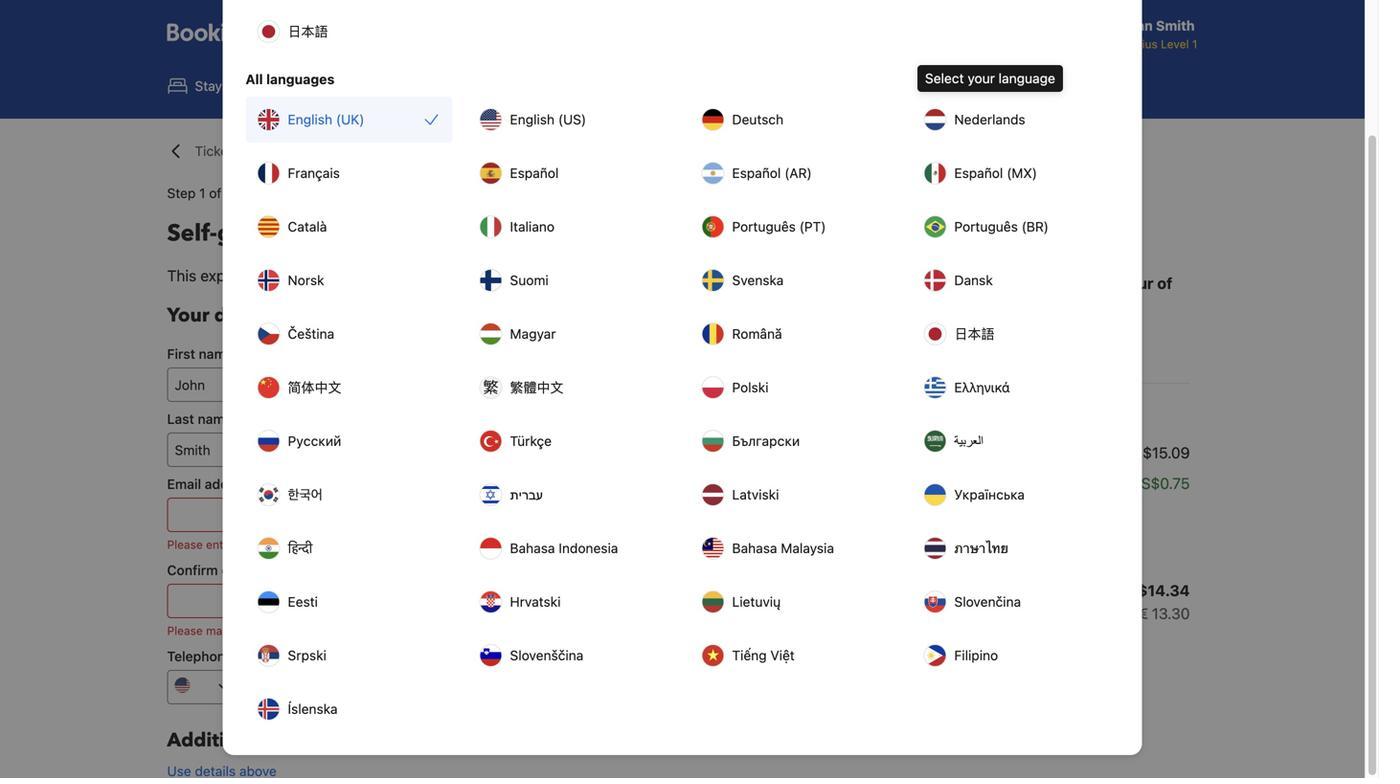 Task type: vqa. For each thing, say whether or not it's contained in the screenshot.
13 FEBRUARY 2024 option
no



Task type: describe. For each thing, give the bounding box(es) containing it.
slovenčina button
[[912, 579, 1119, 625]]

-
[[1123, 475, 1130, 493]]

2
[[225, 185, 233, 201]]

1 for 1 𝗑 regular
[[865, 444, 872, 462]]

български
[[732, 433, 800, 449]]

русский button
[[246, 419, 453, 465]]

1 for 1 𝗑 self-guided tour
[[865, 399, 878, 426]]

please make sure the email addresses match
[[167, 624, 410, 638]]

details for additional details
[[270, 728, 332, 754]]

українська
[[954, 487, 1025, 503]]

português for português (br)
[[954, 219, 1018, 235]]

español (mx)
[[954, 165, 1037, 181]]

there
[[928, 521, 964, 539]]

1 𝗑 self-guided tour
[[865, 399, 1047, 426]]

filipino
[[954, 648, 998, 664]]

please enter a valid email address alert
[[167, 536, 593, 554]]

this experience is hosted by a
[[167, 267, 381, 285]]

(mx)
[[1007, 165, 1037, 181]]

step
[[167, 185, 196, 201]]

español (ar) button
[[690, 150, 897, 196]]

telephone (mobile number preferred)
[[167, 649, 405, 665]]

eesti button
[[246, 579, 453, 625]]

italiano button
[[468, 204, 675, 250]]

us$15.09
[[1122, 444, 1190, 462]]

svenska
[[732, 272, 784, 288]]

getting
[[921, 498, 970, 516]]

español for español (mx)
[[954, 165, 1003, 181]]

português (br) button
[[912, 204, 1119, 250]]

1 horizontal spatial self-guided driving tour of the florida keys
[[973, 274, 1173, 316]]

please enter a valid email address
[[167, 538, 351, 552]]

last name
[[167, 411, 233, 427]]

norsk
[[288, 272, 324, 288]]

match
[[376, 624, 410, 638]]

한국어
[[288, 487, 323, 503]]

bahasa for bahasa indonesia
[[510, 541, 555, 556]]

the inside please make sure the email addresses match 'alert'
[[265, 624, 282, 638]]

română
[[732, 326, 782, 342]]

bahasa for bahasa malaysia
[[732, 541, 777, 556]]

0 vertical spatial are
[[895, 498, 917, 516]]

currency
[[906, 605, 967, 623]]

1 horizontal spatial are
[[968, 521, 990, 539]]

(pt)
[[799, 219, 826, 235]]

addresses
[[318, 624, 373, 638]]

hosted
[[296, 267, 344, 285]]

other
[[994, 521, 1031, 539]]

other discounts you are getting a reduced rate because there are other discounts available.
[[865, 475, 1102, 562]]

1 𝗑 regular
[[865, 444, 940, 462]]

(br)
[[1022, 219, 1049, 235]]

0 horizontal spatial of
[[209, 185, 222, 201]]

español for español (ar)
[[732, 165, 781, 181]]

हिन्दी
[[288, 541, 313, 556]]

0 vertical spatial 日本語 button
[[246, 9, 453, 55]]

𝗑 for self-
[[882, 399, 891, 426]]

2 horizontal spatial of
[[1157, 274, 1173, 293]]

0 horizontal spatial florida
[[517, 218, 596, 249]]

eesti
[[288, 594, 318, 610]]

nederlands button
[[912, 97, 1119, 143]]

1 vertical spatial 日本語 button
[[912, 311, 1119, 357]]

português for português (pt)
[[732, 219, 796, 235]]

lietuvių
[[732, 594, 781, 610]]

stays
[[195, 78, 229, 94]]

español for español
[[510, 165, 559, 181]]

français button
[[246, 150, 453, 196]]

confirm email address
[[167, 563, 310, 578]]

total price
[[865, 582, 943, 600]]

português (br)
[[954, 219, 1049, 235]]

filipino button
[[912, 633, 1119, 679]]

tour
[[1009, 399, 1047, 426]]

简体中文
[[288, 380, 341, 396]]

0 vertical spatial keys
[[601, 218, 655, 249]]

0 horizontal spatial discounts
[[909, 475, 976, 493]]

tiếng việt button
[[690, 633, 897, 679]]

because
[[865, 521, 924, 539]]

català button
[[246, 204, 453, 250]]

flights
[[292, 78, 333, 94]]

español button
[[468, 150, 675, 196]]

română button
[[690, 311, 897, 357]]

1 vertical spatial keys
[[1055, 297, 1091, 316]]

magyar button
[[468, 311, 675, 357]]

español (ar)
[[732, 165, 812, 181]]

bahasa indonesia button
[[468, 526, 675, 572]]

türkçe
[[510, 433, 552, 449]]

english for english (uk)
[[288, 112, 332, 127]]

please for please enter a valid email address
[[167, 538, 203, 552]]

1 vertical spatial email
[[222, 563, 255, 578]]

first
[[167, 346, 195, 362]]

regular
[[887, 444, 940, 462]]

email address *
[[167, 476, 265, 492]]

0 horizontal spatial self-
[[167, 218, 217, 249]]

a for getting
[[974, 498, 982, 516]]

polski
[[732, 380, 769, 396]]

български button
[[690, 419, 897, 465]]

türkçe button
[[468, 419, 675, 465]]

2 vertical spatial self-
[[895, 399, 937, 426]]

us$14.34
[[1116, 582, 1190, 600]]

local
[[865, 605, 902, 623]]

telephone
[[167, 649, 233, 665]]

hrvatski button
[[468, 579, 675, 625]]

sure
[[238, 624, 262, 638]]

email for the
[[286, 624, 314, 638]]

-us$0.75
[[1123, 475, 1190, 493]]

malaysia
[[781, 541, 834, 556]]

日本語 for the top 日本語 "button"
[[288, 23, 328, 39]]

(ar)
[[785, 165, 812, 181]]

address inside alert
[[307, 538, 351, 552]]



Task type: locate. For each thing, give the bounding box(es) containing it.
0 horizontal spatial español
[[510, 165, 559, 181]]

0 vertical spatial of
[[209, 185, 222, 201]]

english left the (us)
[[510, 112, 555, 127]]

please up confirm
[[167, 538, 203, 552]]

0 horizontal spatial keys
[[601, 218, 655, 249]]

0 horizontal spatial guided
[[217, 218, 297, 249]]

bahasa left malaysia
[[732, 541, 777, 556]]

2 bahasa from the left
[[732, 541, 777, 556]]

𝗑 up 1 𝗑 regular
[[882, 399, 891, 426]]

name right first
[[199, 346, 234, 362]]

are up 'because' on the right bottom of the page
[[895, 498, 917, 516]]

0 vertical spatial email
[[276, 538, 304, 552]]

english
[[288, 112, 332, 127], [510, 112, 555, 127]]

self- down the step 1 of 2
[[167, 218, 217, 249]]

0 vertical spatial self-guided driving tour of the florida keys
[[167, 218, 655, 249]]

*
[[259, 476, 265, 492]]

stays link
[[152, 65, 245, 107]]

driving up by at the top left of page
[[303, 218, 386, 249]]

bahasa inside button
[[510, 541, 555, 556]]

self-guided driving tour of the florida keys up 00:00
[[973, 274, 1173, 316]]

enter
[[206, 538, 234, 552]]

1 please from the top
[[167, 538, 203, 552]]

0 horizontal spatial self-guided driving tour of the florida keys
[[167, 218, 655, 249]]

ελληνικά button
[[912, 365, 1119, 411]]

1 horizontal spatial español
[[732, 165, 781, 181]]

2 vertical spatial the
[[265, 624, 282, 638]]

2 please from the top
[[167, 624, 203, 638]]

keys
[[601, 218, 655, 249], [1055, 297, 1091, 316]]

a left valid
[[238, 538, 244, 552]]

1 vertical spatial discounts
[[1035, 521, 1102, 539]]

español up italiano
[[510, 165, 559, 181]]

guided up jan
[[1009, 274, 1060, 293]]

1 vertical spatial the
[[973, 297, 997, 316]]

1 up 1 𝗑 regular
[[865, 399, 878, 426]]

0 vertical spatial self-
[[167, 218, 217, 249]]

self-guided driving tour of the florida keys up by at the top left of page
[[167, 218, 655, 249]]

한국어 button
[[246, 472, 453, 518]]

1 horizontal spatial florida
[[1000, 297, 1052, 316]]

florida up thu, 4 jan 00:00
[[1000, 297, 1052, 316]]

português (pt)
[[732, 219, 826, 235]]

1 vertical spatial of
[[446, 218, 469, 249]]

please inside please enter a valid email address alert
[[167, 538, 203, 552]]

the up thu,
[[973, 297, 997, 316]]

(euro)
[[971, 605, 1014, 623]]

1 vertical spatial are
[[968, 521, 990, 539]]

0 horizontal spatial português
[[732, 219, 796, 235]]

1 vertical spatial guided
[[1009, 274, 1060, 293]]

0 horizontal spatial 日本語 button
[[246, 9, 453, 55]]

1 horizontal spatial of
[[446, 218, 469, 249]]

0 vertical spatial florida
[[517, 218, 596, 249]]

a for by
[[369, 267, 377, 285]]

please
[[167, 538, 203, 552], [167, 624, 203, 638]]

українська button
[[912, 472, 1119, 518]]

name for first name
[[199, 346, 234, 362]]

a inside other discounts you are getting a reduced rate because there are other discounts available.
[[974, 498, 982, 516]]

email inside alert
[[276, 538, 304, 552]]

your
[[968, 70, 995, 86]]

tour inside self-guided driving tour of the florida keys
[[1120, 274, 1154, 293]]

the right sure
[[265, 624, 282, 638]]

ภาษาไทย
[[954, 541, 1009, 556]]

keys up suomi button
[[601, 218, 655, 249]]

1 horizontal spatial keys
[[1055, 297, 1091, 316]]

1 horizontal spatial english
[[510, 112, 555, 127]]

jan
[[1016, 319, 1038, 335]]

driving up 00:00
[[1064, 274, 1117, 293]]

português left (br)
[[954, 219, 1018, 235]]

0 horizontal spatial 日本語
[[288, 23, 328, 39]]

0 vertical spatial guided
[[217, 218, 297, 249]]

català
[[288, 219, 327, 235]]

0 vertical spatial discounts
[[909, 475, 976, 493]]

1 vertical spatial 1
[[865, 399, 878, 426]]

1 horizontal spatial 日本語 button
[[912, 311, 1119, 357]]

thu,
[[973, 319, 1000, 335]]

0 horizontal spatial tour
[[391, 218, 440, 249]]

ภาษาไทย button
[[912, 526, 1119, 572]]

0 vertical spatial details
[[214, 303, 277, 329]]

number
[[287, 649, 336, 665]]

is
[[281, 267, 292, 285]]

0 horizontal spatial english
[[288, 112, 332, 127]]

4
[[1004, 319, 1012, 335]]

2 vertical spatial of
[[1157, 274, 1173, 293]]

español left (mx)
[[954, 165, 1003, 181]]

0 vertical spatial please
[[167, 538, 203, 552]]

guided up this experience is hosted by a
[[217, 218, 297, 249]]

reduced
[[986, 498, 1044, 516]]

0 horizontal spatial the
[[265, 624, 282, 638]]

select your language
[[925, 70, 1055, 86]]

please up telephone
[[167, 624, 203, 638]]

čeština button
[[246, 311, 453, 357]]

日本語 button
[[246, 9, 453, 55], [912, 311, 1119, 357]]

1 português from the left
[[732, 219, 796, 235]]

日本語
[[288, 23, 328, 39], [954, 326, 995, 342]]

are
[[895, 498, 917, 516], [968, 521, 990, 539]]

driving inside self-guided driving tour of the florida keys
[[1064, 274, 1117, 293]]

self- up thu,
[[973, 274, 1009, 293]]

discounts down the "rate"
[[1035, 521, 1102, 539]]

a right by at the top left of page
[[369, 267, 377, 285]]

suomi button
[[468, 258, 675, 304]]

details for your details
[[214, 303, 277, 329]]

日本語 left 4
[[954, 326, 995, 342]]

your details
[[167, 303, 277, 329]]

your
[[167, 303, 209, 329]]

details
[[214, 303, 277, 329], [270, 728, 332, 754]]

português left (pt)
[[732, 219, 796, 235]]

𝗑 up other
[[876, 444, 883, 462]]

0 vertical spatial address
[[205, 476, 255, 492]]

1 vertical spatial driving
[[1064, 274, 1117, 293]]

0 horizontal spatial bahasa
[[510, 541, 555, 556]]

0 horizontal spatial driving
[[303, 218, 386, 249]]

(us)
[[558, 112, 586, 127]]

email inside 'alert'
[[286, 624, 314, 638]]

this
[[167, 267, 196, 285]]

all
[[246, 71, 263, 87]]

name for last name
[[198, 411, 233, 427]]

italiano
[[510, 219, 555, 235]]

bahasa up hrvatski
[[510, 541, 555, 556]]

2 vertical spatial 1
[[865, 444, 872, 462]]

1 español from the left
[[510, 165, 559, 181]]

dansk
[[954, 272, 993, 288]]

2 english from the left
[[510, 112, 555, 127]]

español
[[510, 165, 559, 181], [732, 165, 781, 181], [954, 165, 1003, 181]]

guided down ελληνικά
[[937, 399, 1004, 426]]

3 español from the left
[[954, 165, 1003, 181]]

ticket options link
[[195, 142, 282, 161]]

1 horizontal spatial the
[[475, 218, 511, 249]]

1 horizontal spatial guided
[[937, 399, 1004, 426]]

discounts up getting
[[909, 475, 976, 493]]

confirm
[[167, 563, 218, 578]]

keys up 00:00
[[1055, 297, 1091, 316]]

make
[[206, 624, 235, 638]]

email up srpski
[[286, 624, 314, 638]]

español (mx) button
[[912, 150, 1119, 196]]

bahasa inside button
[[732, 541, 777, 556]]

0 vertical spatial 1
[[199, 185, 205, 201]]

address down हिन्दी
[[259, 563, 310, 578]]

1 horizontal spatial a
[[369, 267, 377, 285]]

latviski
[[732, 487, 779, 503]]

íslenska button
[[246, 687, 453, 733]]

日本語 for bottommost 日本語 "button"
[[954, 326, 995, 342]]

slovenščina
[[510, 648, 584, 664]]

0 horizontal spatial a
[[238, 538, 244, 552]]

address down 한국어 button
[[307, 538, 351, 552]]

𝗑 for regular
[[876, 444, 883, 462]]

2 horizontal spatial the
[[973, 297, 997, 316]]

a right getting
[[974, 498, 982, 516]]

1 horizontal spatial driving
[[1064, 274, 1117, 293]]

简体中文 button
[[246, 365, 453, 411]]

nederlands
[[954, 112, 1025, 127]]

0 vertical spatial name
[[199, 346, 234, 362]]

繁體中文 button
[[468, 365, 675, 411]]

1 bahasa from the left
[[510, 541, 555, 556]]

english (us)
[[510, 112, 586, 127]]

rate
[[1048, 498, 1075, 516]]

2 horizontal spatial a
[[974, 498, 982, 516]]

1 vertical spatial 日本語
[[954, 326, 995, 342]]

english for english (us)
[[510, 112, 555, 127]]

preferred)
[[340, 649, 405, 665]]

suomi
[[510, 272, 549, 288]]

1 vertical spatial self-
[[973, 274, 1009, 293]]

עברית
[[510, 487, 543, 503]]

0 vertical spatial a
[[369, 267, 377, 285]]

address left *
[[205, 476, 255, 492]]

ελληνικά
[[954, 380, 1010, 396]]

options
[[236, 143, 282, 159]]

0 vertical spatial 日本語
[[288, 23, 328, 39]]

latviski button
[[690, 472, 897, 518]]

1 horizontal spatial tour
[[1120, 274, 1154, 293]]

email for valid
[[276, 538, 304, 552]]

step 1 of 2
[[167, 185, 233, 201]]

email down enter
[[222, 563, 255, 578]]

1 vertical spatial 𝗑
[[876, 444, 883, 462]]

1 horizontal spatial bahasa
[[732, 541, 777, 556]]

1 vertical spatial self-guided driving tour of the florida keys
[[973, 274, 1173, 316]]

all languages
[[246, 71, 335, 87]]

2 vertical spatial email
[[286, 624, 314, 638]]

2 português from the left
[[954, 219, 1018, 235]]

2 vertical spatial address
[[259, 563, 310, 578]]

a inside alert
[[238, 538, 244, 552]]

select
[[925, 70, 964, 86]]

1 vertical spatial florida
[[1000, 297, 1052, 316]]

guided inside self-guided driving tour of the florida keys
[[1009, 274, 1060, 293]]

details down "íslenska"
[[270, 728, 332, 754]]

0 vertical spatial 𝗑
[[882, 399, 891, 426]]

1 vertical spatial tour
[[1120, 274, 1154, 293]]

the up suomi
[[475, 218, 511, 249]]

flights link
[[249, 65, 350, 107]]

2 horizontal spatial self-
[[973, 274, 1009, 293]]

1 vertical spatial name
[[198, 411, 233, 427]]

0 horizontal spatial are
[[895, 498, 917, 516]]

are up ภาษาไทย
[[968, 521, 990, 539]]

1 horizontal spatial discounts
[[1035, 521, 1102, 539]]

español left (ar)
[[732, 165, 781, 181]]

русский
[[288, 433, 341, 449]]

details down experience
[[214, 303, 277, 329]]

florida
[[517, 218, 596, 249], [1000, 297, 1052, 316]]

1 horizontal spatial 日本語
[[954, 326, 995, 342]]

the
[[475, 218, 511, 249], [973, 297, 997, 316], [265, 624, 282, 638]]

booking.com image
[[167, 23, 305, 46]]

price
[[905, 582, 943, 600]]

first name
[[167, 346, 234, 362]]

1 vertical spatial details
[[270, 728, 332, 754]]

العربية
[[954, 433, 983, 449]]

self- up "regular"
[[895, 399, 937, 426]]

the inside self-guided driving tour of the florida keys
[[973, 297, 997, 316]]

1 up other
[[865, 444, 872, 462]]

email right valid
[[276, 538, 304, 552]]

2 horizontal spatial guided
[[1009, 274, 1060, 293]]

2 horizontal spatial español
[[954, 165, 1003, 181]]

0 vertical spatial tour
[[391, 218, 440, 249]]

1 horizontal spatial português
[[954, 219, 1018, 235]]

discounts
[[909, 475, 976, 493], [1035, 521, 1102, 539]]

norsk button
[[246, 258, 453, 304]]

please make sure the email addresses match alert
[[167, 623, 593, 640]]

0 vertical spatial the
[[475, 218, 511, 249]]

हिन्दी button
[[246, 526, 453, 572]]

by
[[348, 267, 365, 285]]

1 vertical spatial please
[[167, 624, 203, 638]]

1 right step
[[199, 185, 205, 201]]

valid
[[247, 538, 272, 552]]

1 horizontal spatial self-
[[895, 399, 937, 426]]

us$0.75
[[1130, 475, 1190, 493]]

name right last
[[198, 411, 233, 427]]

1 vertical spatial address
[[307, 538, 351, 552]]

2 vertical spatial guided
[[937, 399, 1004, 426]]

bahasa
[[510, 541, 555, 556], [732, 541, 777, 556]]

florida up suomi button
[[517, 218, 596, 249]]

tiếng
[[732, 648, 767, 664]]

please for please make sure the email addresses match
[[167, 624, 203, 638]]

name
[[199, 346, 234, 362], [198, 411, 233, 427]]

ticket options
[[195, 143, 282, 159]]

2 vertical spatial a
[[238, 538, 244, 552]]

2 español from the left
[[732, 165, 781, 181]]

日本語 up "languages"
[[288, 23, 328, 39]]

you
[[865, 498, 891, 516]]

1 vertical spatial a
[[974, 498, 982, 516]]

0 vertical spatial driving
[[303, 218, 386, 249]]

1 english from the left
[[288, 112, 332, 127]]

dansk button
[[912, 258, 1119, 304]]

slovenščina button
[[468, 633, 675, 679]]

繁體中文
[[510, 380, 564, 396]]

português (pt) button
[[690, 204, 897, 250]]

english down flights
[[288, 112, 332, 127]]

00:00
[[1042, 319, 1079, 335]]

please inside please make sure the email addresses match 'alert'
[[167, 624, 203, 638]]

čeština
[[288, 326, 334, 342]]



